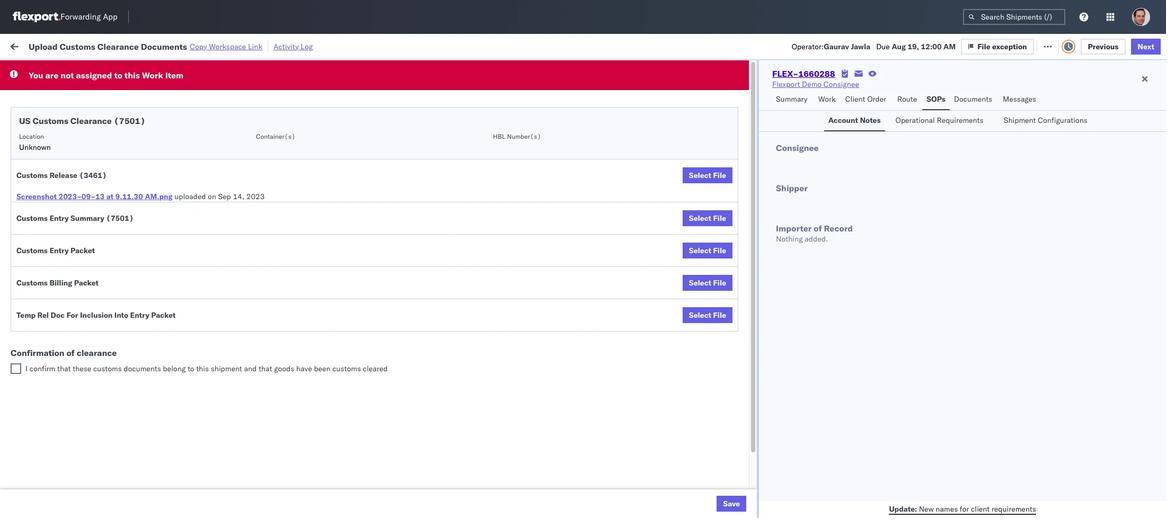 Task type: locate. For each thing, give the bounding box(es) containing it.
delivery for 11:59 pm pdt, nov 4, 2022
[[58, 104, 85, 113]]

forwarding app
[[60, 12, 118, 22]]

select for customs billing packet
[[689, 278, 712, 288]]

1 horizontal spatial work
[[142, 70, 163, 81]]

ceau7522281, hlxu6269489, hlxu8034992 for schedule delivery appointment
[[791, 174, 955, 183]]

1 horizontal spatial account
[[613, 477, 641, 487]]

0 horizontal spatial integration
[[475, 477, 512, 487]]

at
[[211, 41, 218, 51], [106, 192, 114, 201]]

of for confirmation
[[67, 348, 75, 358]]

upload up by:
[[29, 41, 58, 52]]

1 vertical spatial test123456
[[874, 128, 919, 137]]

numbers for container numbers
[[821, 85, 847, 93]]

5 ceau7522281, hlxu6269489, hlxu8034992 from the top
[[791, 221, 955, 230]]

1 horizontal spatial consignee
[[776, 143, 819, 153]]

delivery inside "link"
[[53, 314, 81, 323]]

1 : from the left
[[77, 65, 79, 73]]

1 vertical spatial at
[[106, 192, 114, 201]]

customs entry summary (7501)
[[16, 214, 134, 223]]

2022 for 11:59 pm pst, dec 13, 2022 schedule delivery appointment button
[[288, 267, 306, 277]]

Search Shipments (/) text field
[[963, 9, 1066, 25]]

2 flex-2130384 from the top
[[704, 477, 760, 487]]

1 1846748 from the top
[[727, 104, 760, 114]]

fcl for 11:59 pm pst, dec 13, 2022's schedule delivery appointment link
[[415, 267, 429, 277]]

pickup down billing
[[53, 290, 76, 300]]

11:59 for third schedule pickup from los angeles, ca link from the bottom
[[205, 151, 225, 160]]

0 horizontal spatial :
[[77, 65, 79, 73]]

(7501)
[[114, 116, 145, 126], [106, 214, 134, 223]]

0 vertical spatial at
[[211, 41, 218, 51]]

2 test123456 from the top
[[874, 128, 919, 137]]

0 vertical spatial of
[[814, 223, 822, 234]]

flex-1893174 button
[[688, 335, 762, 350], [688, 335, 762, 350]]

jawla up configurations
[[1061, 104, 1079, 114]]

ca inside confirm pickup from los angeles, ca link
[[141, 290, 151, 300]]

4 schedule from the top
[[24, 174, 56, 183]]

my
[[11, 38, 27, 53]]

0 vertical spatial jan
[[254, 361, 266, 370]]

schedule delivery appointment
[[24, 104, 130, 113], [24, 174, 130, 183], [24, 267, 130, 277], [24, 360, 130, 370]]

3 11:59 pm pdt, nov 4, 2022 from the top
[[205, 151, 302, 160]]

customs inside button
[[50, 220, 80, 230]]

1 horizontal spatial to
[[188, 364, 194, 374]]

sep
[[218, 192, 231, 201]]

4 select file from the top
[[689, 278, 726, 288]]

customs release (3461)
[[16, 171, 107, 180]]

19,
[[908, 42, 919, 51]]

added.
[[805, 234, 828, 244]]

schedule delivery appointment link up us customs clearance (7501)
[[24, 103, 130, 114]]

pdt,
[[241, 104, 258, 114], [241, 128, 258, 137], [241, 151, 258, 160], [241, 198, 258, 207]]

pickup up 'release'
[[58, 150, 81, 160]]

2 2130384 from the top
[[727, 477, 760, 487]]

upload customs clearance documents copy workspace link
[[29, 41, 262, 52]]

1 horizontal spatial client
[[846, 94, 866, 104]]

schedule delivery appointment button for 11:59 pm pdt, nov 4, 2022
[[24, 103, 130, 115]]

file for customs entry packet
[[713, 246, 726, 256]]

2 confirm from the top
[[24, 314, 51, 323]]

from up (3461)
[[82, 150, 98, 160]]

select file button
[[683, 168, 733, 183], [683, 210, 733, 226], [683, 243, 733, 259], [683, 275, 733, 291], [683, 308, 733, 323]]

1 fcl from the top
[[415, 104, 429, 114]]

23, for 2022
[[270, 291, 281, 300]]

2 horizontal spatial work
[[819, 94, 836, 104]]

0 horizontal spatial numbers
[[821, 85, 847, 93]]

mbl/mawb numbers
[[874, 85, 939, 93]]

778 at risk
[[195, 41, 232, 51]]

this left the in
[[125, 70, 140, 81]]

for left work,
[[102, 65, 110, 73]]

1 horizontal spatial numbers
[[913, 85, 939, 93]]

ceau7522281, for schedule delivery appointment
[[791, 174, 845, 183]]

0 horizontal spatial summary
[[71, 214, 104, 223]]

schedule delivery appointment button for 11:59 pm pst, dec 13, 2022
[[24, 266, 130, 278]]

workitem button
[[6, 83, 188, 94]]

1 vertical spatial dec
[[259, 267, 273, 277]]

work down container numbers button
[[819, 94, 836, 104]]

0 vertical spatial confirm
[[24, 290, 51, 300]]

schedule pickup from los angeles, ca link down us customs clearance (7501)
[[24, 126, 155, 137]]

ocean fcl for 4th schedule pickup from los angeles, ca link
[[391, 244, 429, 254]]

packet right into
[[151, 311, 176, 320]]

client
[[971, 505, 990, 514]]

for
[[102, 65, 110, 73], [960, 505, 969, 514]]

2 ceau7522281, from the top
[[791, 127, 845, 137]]

0 horizontal spatial client
[[475, 85, 492, 93]]

1660288
[[799, 68, 835, 79]]

select for customs release (3461)
[[689, 171, 712, 180]]

: left no on the left
[[246, 65, 248, 73]]

4 resize handle column header from the left
[[457, 82, 470, 519]]

1 horizontal spatial lagerfeld
[[665, 477, 697, 487]]

schedule delivery appointment down confirmation of clearance
[[24, 360, 130, 370]]

appointment for 11:59 pm pst, dec 13, 2022
[[87, 267, 130, 277]]

2 flex-1846748 from the top
[[704, 128, 760, 137]]

1 horizontal spatial on
[[260, 41, 268, 51]]

2 numbers from the left
[[913, 85, 939, 93]]

pdt, for third schedule pickup from los angeles, ca link from the bottom
[[241, 151, 258, 160]]

1 test123456 from the top
[[874, 104, 919, 114]]

dec for confirm pickup from los angeles, ca
[[254, 291, 268, 300]]

1 numbers from the left
[[821, 85, 847, 93]]

of up added.
[[814, 223, 822, 234]]

ceau7522281, hlxu6269489, hlxu8034992 for upload customs clearance documents
[[791, 221, 955, 230]]

clearance up work,
[[97, 41, 139, 52]]

been
[[314, 364, 331, 374]]

4 2130387 from the top
[[727, 501, 760, 510]]

0 horizontal spatial for
[[102, 65, 110, 73]]

schedule pickup from los angeles, ca for 4th schedule pickup from los angeles, ca link
[[24, 244, 155, 253]]

angeles, for 3rd schedule pickup from los angeles, ca link from the top of the page
[[114, 197, 143, 207]]

2023-
[[59, 192, 82, 201]]

8 schedule from the top
[[24, 337, 56, 347]]

angeles, for fourth schedule pickup from los angeles, ca link from the bottom
[[114, 127, 143, 137]]

2 schedule delivery appointment from the top
[[24, 174, 130, 183]]

schedule pickup from los angeles, ca up customs entry summary (7501)
[[24, 197, 155, 207]]

los right 09-
[[100, 197, 112, 207]]

1 vertical spatial summary
[[71, 214, 104, 223]]

clearance for upload customs clearance documents copy workspace link
[[97, 41, 139, 52]]

0 vertical spatial for
[[102, 65, 110, 73]]

: for snoozed
[[246, 65, 248, 73]]

1 horizontal spatial for
[[960, 505, 969, 514]]

1 vertical spatial (7501)
[[106, 214, 134, 223]]

shipment configurations
[[1004, 116, 1088, 125]]

uploaded
[[175, 192, 206, 201]]

4 schedule pickup from los angeles, ca link from the top
[[24, 243, 155, 254]]

and
[[244, 364, 257, 374]]

4 nov from the top
[[259, 198, 273, 207]]

this left shipment on the left bottom of the page
[[196, 364, 209, 374]]

0 horizontal spatial karl
[[566, 477, 580, 487]]

0 vertical spatial 23,
[[270, 291, 281, 300]]

1 ocean fcl from the top
[[391, 104, 429, 114]]

1 vertical spatial entry
[[50, 246, 69, 256]]

3 schedule delivery appointment link from the top
[[24, 266, 130, 277]]

dec for schedule pickup from los angeles, ca
[[259, 244, 273, 254]]

schedule pickup from los angeles, ca button down us customs clearance (7501)
[[24, 126, 155, 138]]

from down upload customs clearance documents button
[[82, 244, 98, 253]]

11:59 pm pdt, nov 4, 2022
[[205, 104, 302, 114], [205, 128, 302, 137], [205, 151, 302, 160], [205, 198, 302, 207]]

0 vertical spatial 2130384
[[727, 454, 760, 464]]

5:30
[[205, 477, 221, 487]]

0 horizontal spatial that
[[57, 364, 71, 374]]

gaurav
[[824, 42, 849, 51], [1035, 104, 1059, 114], [1035, 128, 1059, 137]]

schedule pickup from los angeles, ca link
[[24, 126, 155, 137], [24, 150, 155, 160], [24, 196, 155, 207], [24, 243, 155, 254]]

2 flex-1889466 from the top
[[704, 267, 760, 277]]

jawla left 'due'
[[851, 42, 871, 51]]

pickup for 4th schedule pickup from los angeles, ca button
[[58, 244, 81, 253]]

1 schedule delivery appointment link from the top
[[24, 103, 130, 114]]

1 vertical spatial client
[[846, 94, 866, 104]]

rotterdam,
[[100, 477, 138, 486]]

schedule for 11:59 pm pst, dec 13, 2022 schedule delivery appointment button
[[24, 267, 56, 277]]

file for customs release (3461)
[[713, 171, 726, 180]]

1 vertical spatial flex-2130384
[[704, 477, 760, 487]]

schedule pickup from los angeles, ca down upload customs clearance documents button
[[24, 244, 155, 253]]

4 schedule pickup from los angeles, ca from the top
[[24, 244, 155, 253]]

container numbers button
[[785, 83, 858, 94]]

gaurav down shipment configurations
[[1035, 128, 1059, 137]]

schedule pickup from los angeles, ca link down upload customs clearance documents button
[[24, 243, 155, 254]]

1 integration from the left
[[475, 477, 512, 487]]

pickup down customs entry summary (7501)
[[58, 244, 81, 253]]

6 flex-1846748 from the top
[[704, 221, 760, 230]]

route
[[898, 94, 917, 104]]

that right and
[[259, 364, 272, 374]]

0 vertical spatial summary
[[776, 94, 808, 104]]

0 vertical spatial gaurav
[[824, 42, 849, 51]]

4 hlxu8034992 from the top
[[903, 174, 955, 183]]

resize handle column header for container numbers
[[856, 82, 869, 519]]

1 schedule delivery appointment button from the top
[[24, 103, 130, 115]]

None checkbox
[[11, 364, 21, 374]]

2023 left been
[[281, 361, 300, 370]]

ca for 4th schedule pickup from los angeles, ca button
[[145, 244, 155, 253]]

ca for "confirm pickup from los angeles, ca" button
[[141, 290, 151, 300]]

1 vertical spatial clearance
[[70, 116, 112, 126]]

2 select file from the top
[[689, 214, 726, 223]]

pickup down us customs clearance (7501)
[[58, 127, 81, 137]]

1 flex-1889466 from the top
[[704, 244, 760, 254]]

5 11:59 from the top
[[205, 244, 225, 254]]

location
[[19, 133, 44, 141]]

0 vertical spatial gaurav jawla
[[1035, 104, 1079, 114]]

0 horizontal spatial consignee
[[559, 85, 589, 93]]

0 vertical spatial to
[[114, 70, 122, 81]]

1 vertical spatial this
[[196, 364, 209, 374]]

documents inside button
[[118, 220, 156, 230]]

clearance inside button
[[82, 220, 116, 230]]

gaurav up 1660288
[[824, 42, 849, 51]]

2 select from the top
[[689, 214, 712, 223]]

entry up customs billing packet
[[50, 246, 69, 256]]

1 vertical spatial 11:59 pm pst, dec 13, 2022
[[205, 267, 306, 277]]

3 4, from the top
[[275, 151, 282, 160]]

confirm inside "link"
[[24, 314, 51, 323]]

0 horizontal spatial of
[[67, 348, 75, 358]]

1 horizontal spatial at
[[211, 41, 218, 51]]

delivery
[[58, 104, 85, 113], [58, 174, 85, 183], [58, 267, 85, 277], [53, 314, 81, 323], [58, 360, 85, 370]]

from left rotterdam,
[[82, 477, 98, 486]]

mode button
[[386, 83, 459, 94]]

hlxu8034992 for schedule delivery appointment
[[903, 174, 955, 183]]

0 vertical spatial clearance
[[97, 41, 139, 52]]

1 horizontal spatial summary
[[776, 94, 808, 104]]

of inside 'importer of record nothing added.'
[[814, 223, 822, 234]]

1 vertical spatial 2130384
[[727, 477, 760, 487]]

11:59 pm pdt, nov 4, 2022 for third schedule pickup from los angeles, ca link from the bottom
[[205, 151, 302, 160]]

0 vertical spatial dec
[[259, 244, 273, 254]]

route button
[[893, 90, 923, 110]]

1 vertical spatial of
[[67, 348, 75, 358]]

5 ocean fcl from the top
[[391, 267, 429, 277]]

0 vertical spatial 13,
[[275, 244, 286, 254]]

hlxu6269489, for schedule delivery appointment
[[847, 174, 901, 183]]

schedule for fourth schedule pickup from los angeles, ca button from the bottom of the page
[[24, 127, 56, 137]]

mbl/mawb
[[874, 85, 911, 93]]

select file for customs entry packet
[[689, 246, 726, 256]]

for
[[67, 311, 78, 320]]

11:59 for 11:59 pm pst, dec 13, 2022's schedule delivery appointment link
[[205, 267, 225, 277]]

2 vertical spatial dec
[[254, 291, 268, 300]]

jan left 30,
[[254, 477, 266, 487]]

2 vertical spatial documents
[[118, 220, 156, 230]]

6 schedule from the top
[[24, 244, 56, 253]]

notes
[[860, 116, 881, 125]]

of for importer
[[814, 223, 822, 234]]

documents inside button
[[954, 94, 993, 104]]

ceau7522281, hlxu6269489, hlxu8034992 for schedule pickup from los angeles, ca
[[791, 127, 955, 137]]

screenshot 2023-09-13 at 9.11.30 am.png link
[[16, 191, 173, 202]]

11:59 for 4th schedule pickup from los angeles, ca link
[[205, 244, 225, 254]]

1 vertical spatial on
[[208, 192, 216, 201]]

23,
[[270, 291, 281, 300], [268, 361, 279, 370]]

2 resize handle column header from the left
[[328, 82, 341, 519]]

from for 3rd schedule pickup from los angeles, ca link from the top of the page
[[82, 197, 98, 207]]

entry right into
[[130, 311, 149, 320]]

fcl for 3rd schedule pickup from los angeles, ca link from the top of the page
[[415, 198, 429, 207]]

2023 right 14,
[[246, 192, 265, 201]]

workitem
[[12, 85, 39, 93]]

jan
[[254, 361, 266, 370], [254, 477, 266, 487]]

6 fcl from the top
[[415, 291, 429, 300]]

6 resize handle column header from the left
[[669, 82, 682, 519]]

2 horizontal spatial account
[[829, 116, 858, 125]]

5 ceau7522281, from the top
[[791, 221, 845, 230]]

1 vertical spatial 2023
[[281, 361, 300, 370]]

4 ceau7522281, from the top
[[791, 174, 845, 183]]

2 appointment from the top
[[87, 174, 130, 183]]

0 vertical spatial packet
[[71, 246, 95, 256]]

9.11.30
[[115, 192, 143, 201]]

2 hlxu8034992 from the top
[[903, 127, 955, 137]]

container
[[791, 85, 819, 93]]

0 horizontal spatial at
[[106, 192, 114, 201]]

gaurav jawla up configurations
[[1035, 104, 1079, 114]]

next
[[1138, 42, 1155, 51]]

am
[[944, 42, 956, 51]]

schedule pickup from los angeles, ca button down upload customs clearance documents button
[[24, 243, 155, 255]]

1 horizontal spatial :
[[246, 65, 248, 73]]

names
[[936, 505, 958, 514]]

(7501) down 9.11.30
[[106, 214, 134, 223]]

1893174
[[727, 337, 760, 347]]

1 schedule delivery appointment from the top
[[24, 104, 130, 113]]

clearance down 13
[[82, 220, 116, 230]]

appointment down clearance
[[87, 360, 130, 370]]

1 vertical spatial jan
[[254, 477, 266, 487]]

0 horizontal spatial -
[[559, 477, 564, 487]]

appointment up 13
[[87, 174, 130, 183]]

13, for schedule pickup from los angeles, ca
[[275, 244, 286, 254]]

pm for 11:59 pm pst, dec 13, 2022's schedule delivery appointment link
[[227, 267, 239, 277]]

work left item
[[142, 70, 163, 81]]

1 horizontal spatial integration
[[559, 477, 595, 487]]

2 integration test account - karl lagerfeld from the left
[[559, 477, 697, 487]]

2 vertical spatial entry
[[130, 311, 149, 320]]

dec
[[259, 244, 273, 254], [259, 267, 273, 277], [254, 291, 268, 300]]

gaurav jawla down configurations
[[1035, 128, 1079, 137]]

pm for schedule pickup from rotterdam, netherlands link on the bottom of page
[[223, 477, 234, 487]]

pm for 3rd schedule pickup from los angeles, ca link from the top of the page
[[227, 198, 239, 207]]

assigned
[[76, 70, 112, 81]]

0 vertical spatial entry
[[50, 214, 69, 223]]

los up inclusion
[[96, 290, 108, 300]]

1 vertical spatial for
[[960, 505, 969, 514]]

schedule delivery appointment button up us customs clearance (7501)
[[24, 103, 130, 115]]

customs left billing
[[16, 278, 48, 288]]

3 fcl from the top
[[415, 198, 429, 207]]

1846748
[[727, 104, 760, 114], [727, 128, 760, 137], [727, 151, 760, 160], [727, 174, 760, 184], [727, 198, 760, 207], [727, 221, 760, 230]]

hlxu8034992 for schedule pickup from los angeles, ca
[[903, 127, 955, 137]]

work
[[30, 38, 58, 53]]

resize handle column header
[[186, 82, 198, 519], [328, 82, 341, 519], [373, 82, 386, 519], [457, 82, 470, 519], [541, 82, 553, 519], [669, 82, 682, 519], [772, 82, 785, 519], [856, 82, 869, 519], [1017, 82, 1030, 519], [1101, 82, 1113, 519], [1139, 82, 1152, 519]]

schedule delivery appointment link up billing
[[24, 266, 130, 277]]

0 vertical spatial 11:59 pm pst, dec 13, 2022
[[205, 244, 306, 254]]

1 vertical spatial confirm
[[24, 314, 51, 323]]

4,
[[275, 104, 282, 114], [275, 128, 282, 137], [275, 151, 282, 160], [275, 198, 282, 207]]

angeles, up into
[[109, 290, 139, 300]]

los for second schedule pickup from los angeles, ca button from the top of the page
[[100, 150, 112, 160]]

that down confirmation of clearance
[[57, 364, 71, 374]]

1 flex-1846748 from the top
[[704, 104, 760, 114]]

8 resize handle column header from the left
[[856, 82, 869, 519]]

2130384 down 1662119 on the bottom right of the page
[[727, 454, 760, 464]]

upload inside button
[[24, 220, 48, 230]]

into
[[114, 311, 128, 320]]

link
[[248, 42, 262, 51]]

1 vertical spatial upload
[[24, 220, 48, 230]]

1 select file button from the top
[[683, 168, 733, 183]]

11:59 pm pdt, nov 4, 2022 for schedule delivery appointment link for 11:59 pm pdt, nov 4, 2022
[[205, 104, 302, 114]]

pickup inside schedule pickup from rotterdam, netherlands link
[[58, 477, 81, 486]]

of
[[814, 223, 822, 234], [67, 348, 75, 358]]

5 select from the top
[[689, 311, 712, 320]]

:
[[77, 65, 79, 73], [246, 65, 248, 73]]

0 vertical spatial flex-2130384
[[704, 454, 760, 464]]

2 schedule pickup from los angeles, ca from the top
[[24, 150, 155, 160]]

gaurav up shipment configurations
[[1035, 104, 1059, 114]]

2023 right 30,
[[281, 477, 300, 487]]

: for status
[[77, 65, 79, 73]]

schedule delivery appointment up billing
[[24, 267, 130, 277]]

entry down 2023-
[[50, 214, 69, 223]]

5 schedule from the top
[[24, 197, 56, 207]]

ocean fcl for schedule delivery appointment link for 11:59 pm pdt, nov 4, 2022
[[391, 104, 429, 114]]

pickup for second schedule pickup from los angeles, ca button from the top of the page
[[58, 150, 81, 160]]

angeles, right 13
[[114, 197, 143, 207]]

schedule pickup from los angeles, ca button up (3461)
[[24, 150, 155, 161]]

screenshot 2023-09-13 at 9.11.30 am.png uploaded on sep 14, 2023
[[16, 192, 265, 201]]

4, for second schedule pickup from los angeles, ca button from the top of the page
[[275, 151, 282, 160]]

3 appointment from the top
[[87, 267, 130, 277]]

1 vertical spatial 23,
[[268, 361, 279, 370]]

angeles, down us customs clearance (7501)
[[114, 127, 143, 137]]

4 flex-1889466 from the top
[[704, 314, 760, 324]]

5 1846748 from the top
[[727, 198, 760, 207]]

have
[[296, 364, 312, 374]]

summary down 09-
[[71, 214, 104, 223]]

file for customs entry summary (7501)
[[713, 214, 726, 223]]

2 vertical spatial clearance
[[82, 220, 116, 230]]

on right 187
[[260, 41, 268, 51]]

consignee inside flexport demo consignee link
[[824, 80, 859, 89]]

0 vertical spatial upload
[[29, 41, 58, 52]]

schedule for 4th schedule pickup from los angeles, ca button
[[24, 244, 56, 253]]

schedule pickup from los angeles, ca up (3461)
[[24, 150, 155, 160]]

2022 for "confirm pickup from los angeles, ca" button
[[283, 291, 302, 300]]

2 vertical spatial 2023
[[281, 477, 300, 487]]

angeles, up 9.11.30
[[114, 150, 143, 160]]

pst, for 11:59 pm pst, dec 13, 2022's schedule delivery appointment link
[[241, 267, 257, 277]]

7 ocean fcl from the top
[[391, 477, 429, 487]]

schedule pickup from los angeles, ca button up customs entry summary (7501)
[[24, 196, 155, 208]]

4 ceau7522281, hlxu6269489, hlxu8034992 from the top
[[791, 174, 955, 183]]

appointment up confirm pickup from los angeles, ca link
[[87, 267, 130, 277]]

2023 for 30,
[[281, 477, 300, 487]]

customs down clearance
[[93, 364, 122, 374]]

select for temp rel doc for inclusion into entry packet
[[689, 311, 712, 320]]

log
[[301, 42, 313, 51]]

resize handle column header for flex id
[[772, 82, 785, 519]]

schedule delivery appointment link up 2023-
[[24, 173, 130, 184]]

3 ceau7522281, hlxu6269489, hlxu8034992 from the top
[[791, 151, 955, 160]]

for left client
[[960, 505, 969, 514]]

configurations
[[1038, 116, 1088, 125]]

packet up confirm pickup from los angeles, ca
[[74, 278, 99, 288]]

schedule delivery appointment button up billing
[[24, 266, 130, 278]]

schedule pickup from rotterdam, netherlands button
[[24, 476, 181, 488]]

2 gaurav jawla from the top
[[1035, 128, 1079, 137]]

7 resize handle column header from the left
[[772, 82, 785, 519]]

clearance down workitem button
[[70, 116, 112, 126]]

5 hlxu6269489, from the top
[[847, 221, 901, 230]]

1 vertical spatial work
[[142, 70, 163, 81]]

1 vertical spatial packet
[[74, 278, 99, 288]]

aug
[[892, 42, 906, 51]]

1 horizontal spatial -
[[643, 477, 648, 487]]

ceau7522281, for schedule pickup from los angeles, ca
[[791, 127, 845, 137]]

jan left goods
[[254, 361, 266, 370]]

documents down the screenshot 2023-09-13 at 9.11.30 am.png uploaded on sep 14, 2023
[[118, 220, 156, 230]]

appointment down workitem button
[[87, 104, 130, 113]]

1 vertical spatial to
[[188, 364, 194, 374]]

1 horizontal spatial that
[[259, 364, 272, 374]]

snoozed : no
[[222, 65, 260, 73]]

test123456 down the 'route'
[[874, 104, 919, 114]]

7 fcl from the top
[[415, 477, 429, 487]]

5 select file button from the top
[[683, 308, 733, 323]]

schedule delivery appointment up 2023-
[[24, 174, 130, 183]]

los up (3461)
[[100, 150, 112, 160]]

2 schedule delivery appointment button from the top
[[24, 173, 130, 185]]

0 horizontal spatial work
[[116, 41, 134, 51]]

bosch
[[475, 104, 496, 114], [559, 104, 580, 114], [475, 128, 496, 137], [475, 151, 496, 160], [559, 151, 580, 160], [475, 198, 496, 207], [559, 198, 580, 207], [475, 244, 496, 254], [559, 244, 580, 254], [475, 267, 496, 277], [559, 267, 580, 277], [475, 291, 496, 300], [559, 291, 580, 300]]

los for 4th schedule pickup from los angeles, ca button
[[100, 244, 112, 253]]

ocean fcl for 11:59 pm pst, dec 13, 2022's schedule delivery appointment link
[[391, 267, 429, 277]]

confirm for confirm pickup from los angeles, ca
[[24, 290, 51, 300]]

schedule delivery appointment link for 11:59 pm pst, dec 13, 2022
[[24, 266, 130, 277]]

sops
[[927, 94, 946, 104]]

2 11:59 pm pst, dec 13, 2022 from the top
[[205, 267, 306, 277]]

at left risk
[[211, 41, 218, 51]]

test123456 down operational
[[874, 128, 919, 137]]

customs right been
[[333, 364, 361, 374]]

0 horizontal spatial account
[[530, 477, 558, 487]]

los down upload customs clearance documents button
[[100, 244, 112, 253]]

23, for 2023
[[268, 361, 279, 370]]

schedule pickup from los angeles, ca link up customs entry summary (7501)
[[24, 196, 155, 207]]

1 schedule pickup from los angeles, ca from the top
[[24, 127, 155, 137]]

0 vertical spatial this
[[125, 70, 140, 81]]

2130387
[[727, 361, 760, 370], [727, 384, 760, 394], [727, 431, 760, 440], [727, 501, 760, 510]]

schedule delivery appointment link for 11:59 pm pdt, nov 4, 2022
[[24, 103, 130, 114]]

angeles, down upload customs clearance documents button
[[114, 244, 143, 253]]

1 horizontal spatial customs
[[333, 364, 361, 374]]

from up temp rel doc for inclusion into entry packet
[[78, 290, 94, 300]]

uetu5238478
[[847, 244, 899, 253]]

4 hlxu6269489, from the top
[[847, 174, 901, 183]]

2 horizontal spatial consignee
[[824, 80, 859, 89]]

operational
[[896, 116, 935, 125]]

5 resize handle column header from the left
[[541, 82, 553, 519]]

pickup left rotterdam,
[[58, 477, 81, 486]]

(7501) for us customs clearance (7501)
[[114, 116, 145, 126]]

9 schedule from the top
[[24, 360, 56, 370]]

batch action button
[[1090, 38, 1160, 54]]

2130384 up save
[[727, 477, 760, 487]]

1 that from the left
[[57, 364, 71, 374]]

upload for upload customs clearance documents
[[24, 220, 48, 230]]

3 11:59 from the top
[[205, 151, 225, 160]]

pickup for schedule pickup from rotterdam, netherlands button
[[58, 477, 81, 486]]

3 ocean fcl from the top
[[391, 198, 429, 207]]

new
[[919, 505, 934, 514]]

1 vertical spatial 13,
[[275, 267, 286, 277]]

documents up the in
[[141, 41, 187, 52]]

confirmation
[[11, 348, 64, 358]]

4 flex-1846748 from the top
[[704, 174, 760, 184]]

schedule delivery appointment button up 2023-
[[24, 173, 130, 185]]

no
[[251, 65, 260, 73]]

pickup up customs entry summary (7501)
[[58, 197, 81, 207]]

1 schedule from the top
[[24, 104, 56, 113]]

schedule delivery appointment up us customs clearance (7501)
[[24, 104, 130, 113]]

status
[[58, 65, 77, 73]]

2022
[[284, 104, 302, 114], [284, 128, 302, 137], [284, 151, 302, 160], [284, 198, 302, 207], [288, 244, 306, 254], [288, 267, 306, 277], [283, 291, 302, 300]]

0 horizontal spatial this
[[125, 70, 140, 81]]

hlxu6269489, for schedule pickup from los angeles, ca
[[847, 127, 901, 137]]

flex-1889466 button
[[688, 242, 762, 256], [688, 242, 762, 256], [688, 265, 762, 280], [688, 265, 762, 280], [688, 288, 762, 303], [688, 288, 762, 303], [688, 312, 762, 326], [688, 312, 762, 326]]

0 vertical spatial (7501)
[[114, 116, 145, 126]]

0 vertical spatial client
[[475, 85, 492, 93]]

maeu9408431
[[874, 501, 928, 510]]

documents up requirements on the top right
[[954, 94, 993, 104]]

0 vertical spatial test123456
[[874, 104, 919, 114]]

schedule pickup from los angeles, ca down us customs clearance (7501)
[[24, 127, 155, 137]]

at right 13
[[106, 192, 114, 201]]

schedule delivery appointment link
[[24, 103, 130, 114], [24, 173, 130, 184], [24, 266, 130, 277], [24, 360, 130, 370]]

ca for second schedule pickup from los angeles, ca button from the top of the page
[[145, 150, 155, 160]]

jawla down configurations
[[1061, 128, 1079, 137]]

jawla
[[851, 42, 871, 51], [1061, 104, 1079, 114], [1061, 128, 1079, 137]]

4 appointment from the top
[[87, 360, 130, 370]]

1 horizontal spatial karl
[[650, 477, 663, 487]]

pickup inside confirm pickup from los angeles, ca link
[[53, 290, 76, 300]]

customs up customs entry packet
[[50, 220, 80, 230]]

los down us customs clearance (7501)
[[100, 127, 112, 137]]

pickup up confirmation of clearance
[[58, 337, 81, 347]]

customs up screenshot
[[16, 171, 48, 180]]

1 vertical spatial documents
[[954, 94, 993, 104]]

9 resize handle column header from the left
[[1017, 82, 1030, 519]]

from for schedule pickup from rotterdam, netherlands link on the bottom of page
[[82, 477, 98, 486]]

confirm pickup from los angeles, ca button
[[24, 290, 151, 301]]

numbers
[[821, 85, 847, 93], [913, 85, 939, 93]]



Task type: describe. For each thing, give the bounding box(es) containing it.
next button
[[1132, 38, 1161, 54]]

fcl for confirm pickup from los angeles, ca link
[[415, 291, 429, 300]]

messages
[[1003, 94, 1037, 104]]

ca for fourth schedule pickup from los angeles, ca button from the bottom of the page
[[145, 127, 155, 137]]

sops button
[[923, 90, 950, 110]]

release
[[50, 171, 77, 180]]

11:59 for 3rd schedule pickup from los angeles, ca link from the top of the page
[[205, 198, 225, 207]]

jan for 30,
[[254, 477, 266, 487]]

hbl number(s)
[[493, 133, 541, 141]]

i
[[25, 364, 28, 374]]

requirements
[[937, 116, 984, 125]]

dec for schedule delivery appointment
[[259, 267, 273, 277]]

flexport demo consignee
[[773, 80, 859, 89]]

2 vertical spatial packet
[[151, 311, 176, 320]]

pst, for 4th schedule pickup from los angeles, ca link
[[241, 244, 257, 254]]

in
[[159, 65, 165, 73]]

schedule delivery appointment for 11:59 pm pdt, nov 4, 2022
[[24, 104, 130, 113]]

lhuu7894563,
[[791, 244, 845, 253]]

3 schedule pickup from los angeles, ca link from the top
[[24, 196, 155, 207]]

1662119
[[727, 407, 760, 417]]

schedule for 11:59 pm pdt, nov 4, 2022's schedule delivery appointment button
[[24, 104, 56, 113]]

summary inside button
[[776, 94, 808, 104]]

doc
[[51, 311, 65, 320]]

2022 for second schedule pickup from los angeles, ca button from the top of the page
[[284, 151, 302, 160]]

select file button for customs billing packet
[[683, 275, 733, 291]]

1 flex-2130384 from the top
[[704, 454, 760, 464]]

3 schedule pickup from los angeles, ca button from the top
[[24, 196, 155, 208]]

2 - from the left
[[643, 477, 648, 487]]

1 schedule pickup from los angeles, ca link from the top
[[24, 126, 155, 137]]

previous button
[[1081, 38, 1126, 54]]

1 schedule pickup from los angeles, ca button from the top
[[24, 126, 155, 138]]

consignee inside consignee button
[[559, 85, 589, 93]]

flex id
[[688, 85, 708, 93]]

account notes
[[829, 116, 881, 125]]

2 that from the left
[[259, 364, 272, 374]]

flex id button
[[682, 83, 775, 94]]

2 4, from the top
[[275, 128, 282, 137]]

risk
[[220, 41, 232, 51]]

4, for 11:59 pm pdt, nov 4, 2022's schedule delivery appointment button
[[275, 104, 282, 114]]

requirements
[[992, 505, 1036, 514]]

1 vertical spatial jawla
[[1061, 104, 1079, 114]]

4:00 pm pst, dec 23, 2022
[[205, 291, 302, 300]]

am.png
[[145, 192, 173, 201]]

resize handle column header for workitem
[[186, 82, 198, 519]]

hlxu8034992 for upload customs clearance documents
[[903, 221, 955, 230]]

resize handle column header for mbl/mawb numbers
[[1017, 82, 1030, 519]]

pst, for confirm pickup from los angeles, ca link
[[236, 291, 252, 300]]

schedule for schedule delivery appointment button corresponding to 8:30 pm pst, jan 23, 2023
[[24, 360, 56, 370]]

2 11:59 from the top
[[205, 128, 225, 137]]

0 vertical spatial on
[[260, 41, 268, 51]]

resize handle column header for deadline
[[328, 82, 341, 519]]

select file for temp rel doc for inclusion into entry packet
[[689, 311, 726, 320]]

fcl for schedule pickup from rotterdam, netherlands link on the bottom of page
[[415, 477, 429, 487]]

1 integration test account - karl lagerfeld from the left
[[475, 477, 613, 487]]

customs up status
[[60, 41, 95, 52]]

select file for customs entry summary (7501)
[[689, 214, 726, 223]]

action
[[1129, 41, 1153, 51]]

by:
[[38, 65, 49, 74]]

from for 4th schedule pickup from los angeles, ca link
[[82, 244, 98, 253]]

3 flex-1846748 from the top
[[704, 151, 760, 160]]

3 hlxu8034992 from the top
[[903, 151, 955, 160]]

2 vertical spatial work
[[819, 94, 836, 104]]

select file for customs billing packet
[[689, 278, 726, 288]]

screenshot
[[16, 192, 57, 201]]

flexport
[[773, 80, 800, 89]]

container(s)
[[256, 133, 296, 141]]

pdt, for 3rd schedule pickup from los angeles, ca link from the top of the page
[[241, 198, 258, 207]]

3 resize handle column header from the left
[[373, 82, 386, 519]]

6 1846748 from the top
[[727, 221, 760, 230]]

account inside button
[[829, 116, 858, 125]]

work button
[[814, 90, 841, 110]]

schedule pickup from rotterdam, netherlands
[[24, 477, 181, 486]]

1 nov from the top
[[259, 104, 273, 114]]

schedule for second schedule delivery appointment button from the top of the page
[[24, 174, 56, 183]]

filtered
[[11, 65, 36, 74]]

1889466 for schedule pickup from los angeles, ca
[[727, 244, 760, 254]]

1 2130387 from the top
[[727, 361, 760, 370]]

mbl/mawb numbers button
[[869, 83, 1019, 94]]

app
[[103, 12, 118, 22]]

location unknown
[[19, 133, 51, 152]]

message (0)
[[143, 41, 186, 51]]

Search Work text field
[[810, 38, 925, 54]]

order
[[868, 94, 887, 104]]

1889466 for confirm pickup from los angeles, ca
[[727, 291, 760, 300]]

778
[[195, 41, 209, 51]]

5 schedule pickup from los angeles, ca from the top
[[24, 337, 155, 347]]

2 11:59 pm pdt, nov 4, 2022 from the top
[[205, 128, 302, 137]]

11 resize handle column header from the left
[[1139, 82, 1152, 519]]

you are not assigned to this work item
[[29, 70, 184, 81]]

1 - from the left
[[559, 477, 564, 487]]

2022 for 4th schedule pickup from los angeles, ca button
[[288, 244, 306, 254]]

entry for summary
[[50, 214, 69, 223]]

2 vertical spatial jawla
[[1061, 128, 1079, 137]]

1 lagerfeld from the left
[[582, 477, 613, 487]]

2 schedule delivery appointment link from the top
[[24, 173, 130, 184]]

ready
[[81, 65, 100, 73]]

flex-1889466 for schedule pickup from los angeles, ca
[[704, 244, 760, 254]]

customs down screenshot
[[16, 214, 48, 223]]

angeles, down into
[[114, 337, 143, 347]]

0 vertical spatial work
[[116, 41, 134, 51]]

snoozed
[[222, 65, 246, 73]]

4 1889466 from the top
[[727, 314, 760, 324]]

2 flex-2130387 from the top
[[704, 384, 760, 394]]

schedule for schedule pickup from rotterdam, netherlands button
[[24, 477, 56, 486]]

11:59 pm pst, dec 13, 2022 for schedule pickup from los angeles, ca
[[205, 244, 306, 254]]

copy workspace link button
[[190, 42, 262, 51]]

schedule for second schedule pickup from los angeles, ca button from the top of the page
[[24, 150, 56, 160]]

1 ceau7522281, from the top
[[791, 104, 845, 113]]

3 nov from the top
[[259, 151, 273, 160]]

schedule delivery appointment link for 8:30 pm pst, jan 23, 2023
[[24, 360, 130, 370]]

2 schedule pickup from los angeles, ca button from the top
[[24, 150, 155, 161]]

deadline
[[205, 85, 230, 93]]

us
[[19, 116, 31, 126]]

2022 for second schedule pickup from los angeles, ca button from the bottom of the page
[[284, 198, 302, 207]]

3 ceau7522281, from the top
[[791, 151, 845, 160]]

14,
[[233, 192, 244, 201]]

flexport. image
[[13, 12, 60, 22]]

ceau7522281, for upload customs clearance documents
[[791, 221, 845, 230]]

0 horizontal spatial to
[[114, 70, 122, 81]]

customs up location on the top of page
[[33, 116, 68, 126]]

clearance for upload customs clearance documents
[[82, 220, 116, 230]]

track
[[270, 41, 288, 51]]

pm for 4th schedule pickup from los angeles, ca link
[[227, 244, 239, 254]]

upload customs clearance documents link
[[24, 220, 156, 230]]

2 schedule pickup from los angeles, ca link from the top
[[24, 150, 155, 160]]

operational requirements button
[[892, 111, 994, 131]]

select for customs entry packet
[[689, 246, 712, 256]]

2 nov from the top
[[259, 128, 273, 137]]

ocean fcl for confirm pickup from los angeles, ca link
[[391, 291, 429, 300]]

2 pdt, from the top
[[241, 128, 258, 137]]

customs up customs billing packet
[[16, 246, 48, 256]]

billing
[[50, 278, 72, 288]]

confirm delivery button
[[24, 313, 81, 325]]

1 hlxu6269489, from the top
[[847, 104, 901, 113]]

lhuu7894563, uetu5238478
[[791, 244, 899, 253]]

ocean fcl for schedule pickup from rotterdam, netherlands link on the bottom of page
[[391, 477, 429, 487]]

deadline button
[[199, 83, 330, 94]]

1 flex-2130387 from the top
[[704, 361, 760, 370]]

flex-1660288
[[773, 68, 835, 79]]

previous
[[1088, 42, 1119, 51]]

4 1846748 from the top
[[727, 174, 760, 184]]

select file button for temp rel doc for inclusion into entry packet
[[683, 308, 733, 323]]

id
[[701, 85, 708, 93]]

13
[[95, 192, 105, 201]]

pm for confirm pickup from los angeles, ca link
[[223, 291, 234, 300]]

select file button for customs release (3461)
[[683, 168, 733, 183]]

2 1846748 from the top
[[727, 128, 760, 137]]

clearance
[[77, 348, 117, 358]]

unknown
[[19, 143, 51, 152]]

1 karl from the left
[[566, 477, 580, 487]]

name
[[494, 85, 511, 93]]

5:30 pm pst, jan 30, 2023
[[205, 477, 300, 487]]

pm for third schedule pickup from los angeles, ca link from the bottom
[[227, 151, 239, 160]]

confirm pickup from los angeles, ca
[[24, 290, 151, 300]]

11:59 for schedule delivery appointment link for 11:59 pm pdt, nov 4, 2022
[[205, 104, 225, 114]]

pst, for schedule pickup from rotterdam, netherlands link on the bottom of page
[[236, 477, 252, 487]]

activity log
[[274, 42, 313, 51]]

select file button for customs entry summary (7501)
[[683, 210, 733, 226]]

status : ready for work, blocked, in progress
[[58, 65, 193, 73]]

number(s)
[[507, 133, 541, 141]]

activity
[[274, 42, 299, 51]]

from for fourth schedule pickup from los angeles, ca link from the bottom
[[82, 127, 98, 137]]

1 gaurav jawla from the top
[[1035, 104, 1079, 114]]

forwarding
[[60, 12, 101, 22]]

(3461)
[[79, 171, 107, 180]]

import work
[[90, 41, 134, 51]]

1 2130384 from the top
[[727, 454, 760, 464]]

operator: gaurav jawla
[[792, 42, 871, 51]]

pdt, for schedule delivery appointment link for 11:59 pm pdt, nov 4, 2022
[[241, 104, 258, 114]]

2023 for 23,
[[281, 361, 300, 370]]

pst, for 8:30 pm pst, jan 23, 2023's schedule delivery appointment link
[[236, 361, 252, 370]]

file for customs billing packet
[[713, 278, 726, 288]]

temp
[[16, 311, 36, 320]]

schedule for second schedule pickup from los angeles, ca button from the bottom of the page
[[24, 197, 56, 207]]

los up clearance
[[100, 337, 112, 347]]

2 lagerfeld from the left
[[665, 477, 697, 487]]

confirmation of clearance
[[11, 348, 117, 358]]

fcl for schedule delivery appointment link for 11:59 pm pdt, nov 4, 2022
[[415, 104, 429, 114]]

operational requirements
[[896, 116, 984, 125]]

operator:
[[792, 42, 824, 51]]

0 vertical spatial jawla
[[851, 42, 871, 51]]

due
[[877, 42, 890, 51]]

flex-1893174
[[704, 337, 760, 347]]

ca for second schedule pickup from los angeles, ca button from the bottom of the page
[[145, 197, 155, 207]]

2 vertical spatial gaurav
[[1035, 128, 1059, 137]]

2 2130387 from the top
[[727, 384, 760, 394]]

packet for customs entry packet
[[71, 246, 95, 256]]

2 integration from the left
[[559, 477, 595, 487]]

angeles, for third schedule pickup from los angeles, ca link from the bottom
[[114, 150, 143, 160]]

2 customs from the left
[[333, 364, 361, 374]]

1 horizontal spatial this
[[196, 364, 209, 374]]

schedule delivery appointment for 8:30 pm pst, jan 23, 2023
[[24, 360, 130, 370]]

11:59 pm pdt, nov 4, 2022 for 3rd schedule pickup from los angeles, ca link from the top of the page
[[205, 198, 302, 207]]

work,
[[112, 65, 129, 73]]

confirm for confirm delivery
[[24, 314, 51, 323]]

numbers for mbl/mawb numbers
[[913, 85, 939, 93]]

1 customs from the left
[[93, 364, 122, 374]]

3 1846748 from the top
[[727, 151, 760, 160]]

3 hlxu6269489, from the top
[[847, 151, 901, 160]]

forwarding app link
[[13, 12, 118, 22]]

message
[[143, 41, 173, 51]]

workspace
[[209, 42, 246, 51]]

pickup for second schedule pickup from los angeles, ca button from the bottom of the page
[[58, 197, 81, 207]]

5 flex-1846748 from the top
[[704, 198, 760, 207]]

3 2130387 from the top
[[727, 431, 760, 440]]

1 ceau7522281, hlxu6269489, hlxu8034992 from the top
[[791, 104, 955, 113]]

1 hlxu8034992 from the top
[[903, 104, 955, 113]]

pm for 8:30 pm pst, jan 23, 2023's schedule delivery appointment link
[[223, 361, 234, 370]]

3 flex-2130387 from the top
[[704, 431, 760, 440]]

snooze
[[346, 85, 367, 93]]

10 resize handle column header from the left
[[1101, 82, 1113, 519]]

are
[[45, 70, 58, 81]]

client order button
[[841, 90, 893, 110]]

0 horizontal spatial on
[[208, 192, 216, 201]]

4 flex-2130387 from the top
[[704, 501, 760, 510]]

fcl for 4th schedule pickup from los angeles, ca link
[[415, 244, 429, 254]]

1 vertical spatial gaurav
[[1035, 104, 1059, 114]]

select file for customs release (3461)
[[689, 171, 726, 180]]

4 schedule pickup from los angeles, ca button from the top
[[24, 243, 155, 255]]

from up clearance
[[82, 337, 98, 347]]

0 vertical spatial 2023
[[246, 192, 265, 201]]

hlxu6269489, for upload customs clearance documents
[[847, 221, 901, 230]]

client name button
[[470, 83, 543, 94]]

2 karl from the left
[[650, 477, 663, 487]]

13, for schedule delivery appointment
[[275, 267, 286, 277]]

inclusion
[[80, 311, 113, 320]]

activity log button
[[274, 40, 313, 52]]

8:30 pm pst, jan 23, 2023
[[205, 361, 300, 370]]

schedule pickup from los angeles, ca for 3rd schedule pickup from los angeles, ca link from the top of the page
[[24, 197, 155, 207]]



Task type: vqa. For each thing, say whether or not it's contained in the screenshot.
third PDT,
yes



